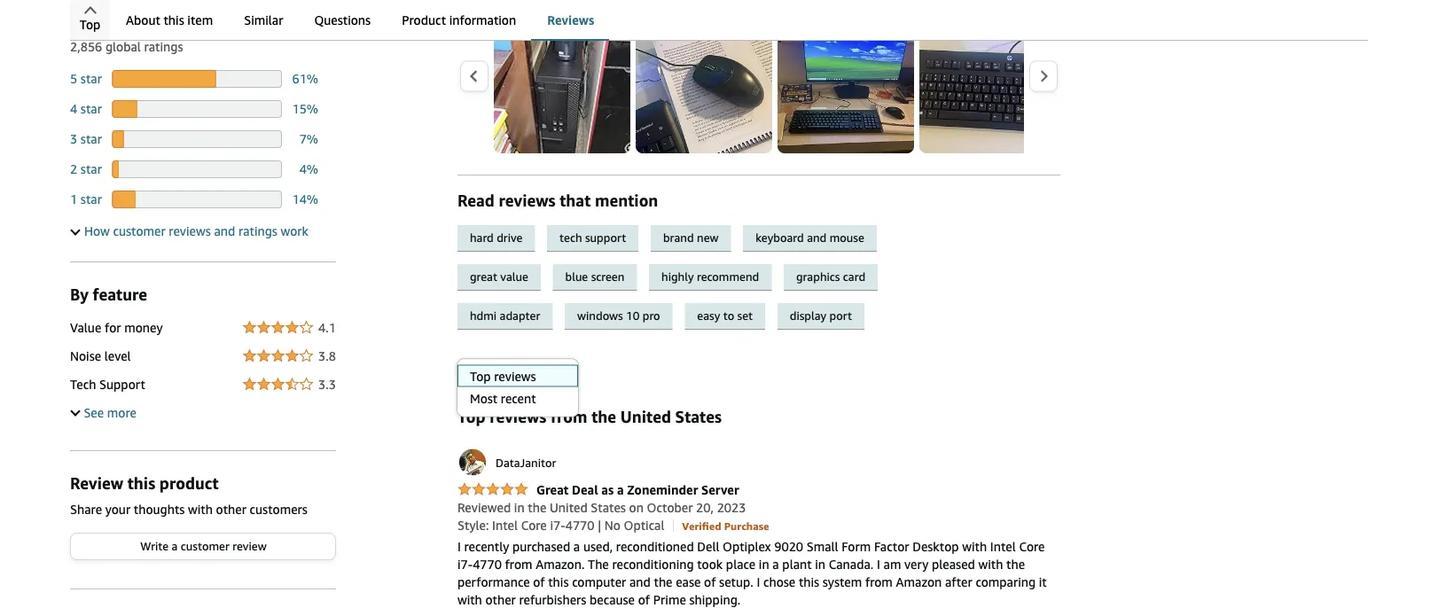 Task type: locate. For each thing, give the bounding box(es) containing it.
0 vertical spatial intel
[[492, 518, 518, 532]]

with down product
[[188, 502, 213, 517]]

of left prime
[[638, 592, 650, 607]]

1 horizontal spatial and
[[629, 574, 651, 589]]

star right 2
[[81, 162, 102, 176]]

from down dropdown image
[[551, 407, 587, 426]]

star for 1 star
[[81, 192, 102, 207]]

0 vertical spatial 4770
[[565, 518, 594, 532]]

top
[[79, 17, 100, 32], [464, 363, 481, 374], [470, 369, 491, 383], [457, 407, 485, 426]]

progress bar
[[112, 70, 282, 88], [112, 100, 282, 118], [112, 130, 282, 148], [112, 160, 282, 178], [112, 191, 282, 208]]

small
[[807, 539, 838, 554]]

united
[[620, 407, 671, 426], [550, 500, 588, 515]]

about this item
[[126, 13, 213, 27]]

star right 3
[[81, 132, 102, 146]]

0 horizontal spatial intel
[[492, 518, 518, 532]]

4 progress bar from the top
[[112, 160, 282, 178]]

intel up comparing
[[990, 539, 1016, 554]]

i down style:
[[457, 539, 461, 554]]

2 star
[[70, 162, 102, 176]]

customer right the how
[[113, 224, 165, 238]]

customer inside write a customer review link
[[181, 539, 229, 553]]

0 horizontal spatial other
[[216, 502, 246, 517]]

2 horizontal spatial i
[[877, 557, 880, 571]]

star up 3 star link
[[81, 101, 102, 116]]

am
[[884, 557, 901, 571]]

4 out of 5
[[163, 11, 234, 30]]

2023
[[717, 500, 746, 515]]

other up review
[[216, 502, 246, 517]]

1 vertical spatial 4770
[[473, 557, 502, 571]]

hdmi adapter
[[470, 309, 540, 323]]

1 horizontal spatial in
[[759, 557, 769, 571]]

1 progress bar from the top
[[112, 70, 282, 88]]

expand image
[[70, 225, 80, 235]]

write a customer review
[[140, 539, 267, 553]]

0 horizontal spatial core
[[521, 518, 547, 532]]

of up refurbishers
[[533, 574, 545, 589]]

system
[[823, 574, 862, 589]]

star right 1
[[81, 192, 102, 207]]

1 horizontal spatial states
[[675, 407, 722, 426]]

0 horizontal spatial customer
[[113, 224, 165, 238]]

5 progress bar from the top
[[112, 191, 282, 208]]

star for 3 star
[[81, 132, 102, 146]]

1 star from the top
[[81, 71, 102, 86]]

5
[[225, 11, 234, 30], [70, 71, 77, 86]]

5 up 4 star
[[70, 71, 77, 86]]

1 horizontal spatial other
[[485, 592, 516, 607]]

star for 5 star
[[81, 71, 102, 86]]

0 vertical spatial ratings
[[144, 39, 183, 54]]

united up great deal as a zoneminder server
[[620, 407, 671, 426]]

from down am
[[865, 574, 893, 589]]

progress bar for 4 star
[[112, 100, 282, 118]]

value for money
[[70, 320, 163, 335]]

keyboard and mouse link
[[743, 225, 886, 252]]

4770
[[565, 518, 594, 532], [473, 557, 502, 571]]

because
[[590, 592, 635, 607]]

0 horizontal spatial 4
[[70, 101, 77, 116]]

4 star
[[70, 101, 102, 116]]

15% link
[[292, 101, 318, 116]]

other down performance
[[485, 592, 516, 607]]

other
[[216, 502, 246, 517], [485, 592, 516, 607]]

0 horizontal spatial united
[[550, 500, 588, 515]]

4 left out
[[163, 11, 172, 30]]

0 horizontal spatial 4770
[[473, 557, 502, 571]]

this
[[164, 13, 184, 27], [127, 473, 155, 492], [548, 574, 569, 589], [799, 574, 819, 589]]

list
[[494, 17, 1438, 153]]

0 vertical spatial 4
[[163, 11, 172, 30]]

review
[[232, 539, 267, 553]]

value
[[500, 270, 528, 284]]

3 star from the top
[[81, 132, 102, 146]]

mention
[[595, 191, 658, 210]]

windows 10 pro
[[577, 309, 660, 323]]

amazon.
[[536, 557, 585, 571]]

see
[[84, 406, 104, 420]]

ratings left the work
[[238, 224, 277, 238]]

i left chose
[[757, 574, 760, 589]]

screen
[[591, 270, 624, 284]]

display
[[790, 309, 826, 323]]

intel
[[492, 518, 518, 532], [990, 539, 1016, 554]]

with
[[188, 502, 213, 517], [962, 539, 987, 554], [978, 557, 1003, 571], [457, 592, 482, 607]]

3
[[70, 132, 77, 146]]

shipping.
[[689, 592, 741, 607]]

9020
[[774, 539, 803, 554]]

verified purchase
[[682, 519, 769, 532]]

states down as
[[591, 500, 626, 515]]

i recently purchased a used, reconditioned dell optiplex 9020 small form factor desktop with intel core i7-4770 from amazon.  the reconditioning took place in a plant in canada.  i am very pleased with the performance of this computer and the ease of setup.  i chose this system from amazon after comparing it with other refurbishers because of prime shipping.
[[457, 539, 1047, 607]]

0 horizontal spatial i7-
[[457, 557, 473, 571]]

reviews inside dropdown button
[[169, 224, 211, 238]]

0 vertical spatial i
[[457, 539, 461, 554]]

list box
[[456, 365, 578, 409]]

0 vertical spatial other
[[216, 502, 246, 517]]

and down reconditioning
[[629, 574, 651, 589]]

1 vertical spatial 4
[[70, 101, 77, 116]]

i left am
[[877, 557, 880, 571]]

place
[[726, 557, 756, 571]]

keyboard and mouse
[[756, 231, 864, 245]]

ratings down about this item
[[144, 39, 183, 54]]

1 horizontal spatial from
[[551, 407, 587, 426]]

the down great
[[528, 500, 546, 515]]

desktop
[[912, 539, 959, 554]]

intel inside i recently purchased a used, reconditioned dell optiplex 9020 small form factor desktop with intel core i7-4770 from amazon.  the reconditioning took place in a plant in canada.  i am very pleased with the performance of this computer and the ease of setup.  i chose this system from amazon after comparing it with other refurbishers because of prime shipping.
[[990, 539, 1016, 554]]

hard drive link
[[457, 225, 547, 252]]

a up chose
[[772, 557, 779, 571]]

that
[[560, 191, 591, 210]]

the up as
[[591, 407, 616, 426]]

and left the work
[[214, 224, 235, 238]]

highly recommend link
[[649, 264, 784, 291]]

core
[[521, 518, 547, 532], [1019, 539, 1045, 554]]

0 horizontal spatial ratings
[[144, 39, 183, 54]]

1 horizontal spatial core
[[1019, 539, 1045, 554]]

extender expand image
[[70, 406, 80, 416]]

card
[[843, 270, 865, 284]]

1 horizontal spatial ratings
[[238, 224, 277, 238]]

and left mouse
[[807, 231, 827, 245]]

blue screen
[[565, 270, 624, 284]]

2 vertical spatial from
[[865, 574, 893, 589]]

in right place
[[759, 557, 769, 571]]

4 up 3
[[70, 101, 77, 116]]

2 progress bar from the top
[[112, 100, 282, 118]]

questions
[[314, 13, 371, 27]]

from down purchased
[[505, 557, 532, 571]]

from
[[551, 407, 587, 426], [505, 557, 532, 571], [865, 574, 893, 589]]

chose
[[763, 574, 795, 589]]

reconditioned
[[616, 539, 694, 554]]

|
[[598, 518, 601, 532]]

review
[[70, 473, 123, 492]]

1 vertical spatial i7-
[[457, 557, 473, 571]]

0 vertical spatial states
[[675, 407, 722, 426]]

0 horizontal spatial in
[[514, 500, 525, 515]]

progress bar for 1 star
[[112, 191, 282, 208]]

states
[[675, 407, 722, 426], [591, 500, 626, 515]]

new
[[697, 231, 719, 245]]

top reviews option
[[456, 365, 578, 387]]

how customer reviews and ratings work
[[84, 224, 308, 238]]

list box containing top reviews
[[456, 365, 578, 409]]

i7- up purchased
[[550, 518, 565, 532]]

form
[[842, 539, 871, 554]]

reviews inside top reviews most recent
[[494, 369, 536, 383]]

states up server on the bottom of page
[[675, 407, 722, 426]]

1 horizontal spatial 4770
[[565, 518, 594, 532]]

setup.
[[719, 574, 753, 589]]

1 vertical spatial other
[[485, 592, 516, 607]]

1 vertical spatial states
[[591, 500, 626, 515]]

the up prime
[[654, 574, 672, 589]]

highly
[[661, 270, 694, 284]]

with up comparing
[[978, 557, 1003, 571]]

| image
[[673, 519, 674, 532]]

the
[[591, 407, 616, 426], [528, 500, 546, 515], [1006, 557, 1025, 571], [654, 574, 672, 589]]

1 vertical spatial core
[[1019, 539, 1045, 554]]

in
[[514, 500, 525, 515], [759, 557, 769, 571], [815, 557, 825, 571]]

factor
[[874, 539, 909, 554]]

great deal as a zoneminder server
[[536, 482, 739, 497]]

a right as
[[617, 482, 624, 497]]

canada.
[[829, 557, 874, 571]]

0 vertical spatial customer
[[113, 224, 165, 238]]

20,
[[696, 500, 714, 515]]

star up 4 star
[[81, 71, 102, 86]]

0 horizontal spatial from
[[505, 557, 532, 571]]

how customer reviews and ratings work button
[[70, 222, 308, 240]]

1 vertical spatial united
[[550, 500, 588, 515]]

core up it
[[1019, 539, 1045, 554]]

a right "write"
[[172, 539, 178, 553]]

comparing
[[976, 574, 1036, 589]]

2 vertical spatial i
[[757, 574, 760, 589]]

in down small
[[815, 557, 825, 571]]

this down plant
[[799, 574, 819, 589]]

5 star from the top
[[81, 192, 102, 207]]

dell
[[697, 539, 719, 554]]

1 horizontal spatial customer
[[181, 539, 229, 553]]

datajanitor
[[496, 456, 556, 469]]

customer down share your thoughts with other customers
[[181, 539, 229, 553]]

and inside dropdown button
[[214, 224, 235, 238]]

2 star from the top
[[81, 101, 102, 116]]

1 star
[[70, 192, 102, 207]]

1 vertical spatial intel
[[990, 539, 1016, 554]]

core up purchased
[[521, 518, 547, 532]]

brand new
[[663, 231, 719, 245]]

level
[[104, 349, 131, 363]]

0 vertical spatial 5
[[225, 11, 234, 30]]

top inside top reviews most recent
[[470, 369, 491, 383]]

0 vertical spatial i7-
[[550, 518, 565, 532]]

2,856 global ratings
[[70, 39, 183, 54]]

1 vertical spatial ratings
[[238, 224, 277, 238]]

i7- down recently
[[457, 557, 473, 571]]

0 vertical spatial core
[[521, 518, 547, 532]]

3 progress bar from the top
[[112, 130, 282, 148]]

progress bar for 3 star
[[112, 130, 282, 148]]

1 vertical spatial customer
[[181, 539, 229, 553]]

previous image
[[469, 70, 479, 83]]

set
[[737, 309, 753, 323]]

1 horizontal spatial 5
[[225, 11, 234, 30]]

1 horizontal spatial intel
[[990, 539, 1016, 554]]

computer
[[572, 574, 626, 589]]

4770 left |
[[565, 518, 594, 532]]

intel down the reviewed
[[492, 518, 518, 532]]

graphics card
[[796, 270, 865, 284]]

2,856
[[70, 39, 102, 54]]

verified
[[682, 519, 721, 532]]

0 horizontal spatial and
[[214, 224, 235, 238]]

display port
[[790, 309, 852, 323]]

1 horizontal spatial 4
[[163, 11, 172, 30]]

and
[[214, 224, 235, 238], [807, 231, 827, 245], [629, 574, 651, 589]]

1 vertical spatial 5
[[70, 71, 77, 86]]

4770 down recently
[[473, 557, 502, 571]]

support
[[585, 231, 626, 245]]

united up style: intel core i7-4770 | no optical
[[550, 500, 588, 515]]

1 horizontal spatial i7-
[[550, 518, 565, 532]]

in right the reviewed
[[514, 500, 525, 515]]

1
[[70, 192, 77, 207]]

read reviews that mention
[[457, 191, 658, 210]]

top for top reviews
[[464, 363, 481, 374]]

0 vertical spatial united
[[620, 407, 671, 426]]

5 right item
[[225, 11, 234, 30]]

4 star from the top
[[81, 162, 102, 176]]



Task type: vqa. For each thing, say whether or not it's contained in the screenshot.
Club
no



Task type: describe. For each thing, give the bounding box(es) containing it.
other inside i recently purchased a used, reconditioned dell optiplex 9020 small form factor desktop with intel core i7-4770 from amazon.  the reconditioning took place in a plant in canada.  i am very pleased with the performance of this computer and the ease of setup.  i chose this system from amazon after comparing it with other refurbishers because of prime shipping.
[[485, 592, 516, 607]]

4 for 4 star
[[70, 101, 77, 116]]

brand new link
[[651, 225, 743, 252]]

4%
[[299, 162, 318, 176]]

write a customer review link
[[71, 534, 335, 559]]

2 horizontal spatial from
[[865, 574, 893, 589]]

2 horizontal spatial in
[[815, 557, 825, 571]]

support
[[99, 377, 145, 392]]

recommend
[[697, 270, 759, 284]]

dropdown image
[[563, 365, 572, 372]]

noise
[[70, 349, 101, 363]]

top reviews most recent
[[470, 369, 536, 406]]

2 star link
[[70, 162, 102, 176]]

windows 10 pro link
[[565, 303, 685, 330]]

optical
[[624, 518, 664, 532]]

0 horizontal spatial i
[[457, 539, 461, 554]]

drive
[[497, 231, 523, 245]]

optiplex
[[723, 539, 771, 554]]

hard
[[470, 231, 494, 245]]

port
[[829, 309, 852, 323]]

with down performance
[[457, 592, 482, 607]]

4% link
[[299, 162, 318, 176]]

tech support
[[70, 377, 145, 392]]

top for top reviews most recent
[[470, 369, 491, 383]]

on
[[629, 500, 644, 515]]

pleased
[[932, 557, 975, 571]]

1 horizontal spatial i
[[757, 574, 760, 589]]

0 horizontal spatial 5
[[70, 71, 77, 86]]

work
[[281, 224, 308, 238]]

recently
[[464, 539, 509, 554]]

product
[[402, 13, 446, 27]]

purchase
[[724, 519, 769, 532]]

prime
[[653, 592, 686, 607]]

for
[[105, 320, 121, 335]]

october
[[647, 500, 693, 515]]

this up the thoughts
[[127, 473, 155, 492]]

mouse
[[830, 231, 864, 245]]

read
[[457, 191, 495, 210]]

great
[[470, 270, 497, 284]]

1 vertical spatial i
[[877, 557, 880, 571]]

7%
[[299, 132, 318, 146]]

top for top
[[79, 17, 100, 32]]

with up the pleased
[[962, 539, 987, 554]]

i7- inside i recently purchased a used, reconditioned dell optiplex 9020 small form factor desktop with intel core i7-4770 from amazon.  the reconditioning took place in a plant in canada.  i am very pleased with the performance of this computer and the ease of setup.  i chose this system from amazon after comparing it with other refurbishers because of prime shipping.
[[457, 557, 473, 571]]

progress bar for 5 star
[[112, 70, 282, 88]]

tech
[[559, 231, 582, 245]]

reviews for top reviews from the united states
[[490, 407, 546, 426]]

see more button
[[70, 406, 136, 420]]

15%
[[292, 101, 318, 116]]

product information
[[402, 13, 516, 27]]

reviews for top reviews most recent
[[494, 369, 536, 383]]

1 star link
[[70, 192, 102, 207]]

top for top reviews from the united states
[[457, 407, 485, 426]]

zoneminder
[[627, 482, 698, 497]]

brand
[[663, 231, 694, 245]]

by
[[70, 285, 89, 304]]

display port link
[[777, 303, 873, 330]]

of down took
[[704, 574, 716, 589]]

adapter
[[500, 309, 540, 323]]

share
[[70, 502, 102, 517]]

your
[[105, 502, 130, 517]]

customer inside how customer reviews and ratings work dropdown button
[[113, 224, 165, 238]]

write
[[140, 539, 169, 553]]

tech support link
[[547, 225, 651, 252]]

next image
[[1039, 70, 1049, 83]]

reviews for read reviews that mention
[[499, 191, 555, 210]]

after
[[945, 574, 972, 589]]

reviews for top reviews
[[484, 363, 517, 374]]

this down amazon.
[[548, 574, 569, 589]]

refurbishers
[[519, 592, 586, 607]]

progress bar for 2 star
[[112, 160, 282, 178]]

tech support
[[559, 231, 626, 245]]

reviews
[[547, 13, 594, 27]]

graphics card link
[[784, 264, 887, 291]]

top reviews from the united states
[[457, 407, 722, 426]]

a left used,
[[573, 539, 580, 554]]

5 star link
[[70, 71, 102, 86]]

14%
[[292, 192, 318, 207]]

star for 4 star
[[81, 101, 102, 116]]

similar
[[244, 13, 283, 27]]

pro
[[642, 309, 660, 323]]

hdmi
[[470, 309, 497, 323]]

2 horizontal spatial and
[[807, 231, 827, 245]]

61% link
[[292, 71, 318, 86]]

see more
[[84, 406, 136, 420]]

10
[[626, 309, 639, 323]]

thoughts
[[134, 502, 185, 517]]

this left item
[[164, 13, 184, 27]]

style:
[[457, 518, 489, 532]]

1 horizontal spatial united
[[620, 407, 671, 426]]

information
[[449, 13, 516, 27]]

star for 2 star
[[81, 162, 102, 176]]

deal
[[572, 482, 598, 497]]

the up comparing
[[1006, 557, 1025, 571]]

0 horizontal spatial states
[[591, 500, 626, 515]]

the
[[588, 557, 609, 571]]

great
[[536, 482, 569, 497]]

4 for 4 out of 5
[[163, 11, 172, 30]]

great deal as a zoneminder server link
[[457, 482, 739, 498]]

ratings inside dropdown button
[[238, 224, 277, 238]]

amazon
[[896, 574, 942, 589]]

core inside i recently purchased a used, reconditioned dell optiplex 9020 small form factor desktop with intel core i7-4770 from amazon.  the reconditioning took place in a plant in canada.  i am very pleased with the performance of this computer and the ease of setup.  i chose this system from amazon after comparing it with other refurbishers because of prime shipping.
[[1019, 539, 1045, 554]]

very
[[904, 557, 929, 571]]

top reviews
[[464, 363, 517, 374]]

1 vertical spatial from
[[505, 557, 532, 571]]

4770 inside i recently purchased a used, reconditioned dell optiplex 9020 small form factor desktop with intel core i7-4770 from amazon.  the reconditioning took place in a plant in canada.  i am very pleased with the performance of this computer and the ease of setup.  i chose this system from amazon after comparing it with other refurbishers because of prime shipping.
[[473, 557, 502, 571]]

61%
[[292, 71, 318, 86]]

customers
[[250, 502, 307, 517]]

4 star link
[[70, 101, 102, 116]]

graphics
[[796, 270, 840, 284]]

reviewed
[[457, 500, 511, 515]]

ease
[[676, 574, 701, 589]]

0 vertical spatial from
[[551, 407, 587, 426]]

item
[[187, 13, 213, 27]]

how
[[84, 224, 110, 238]]

of right out
[[205, 11, 221, 30]]

review this product
[[70, 473, 219, 492]]

tech
[[70, 377, 96, 392]]

and inside i recently purchased a used, reconditioned dell optiplex 9020 small form factor desktop with intel core i7-4770 from amazon.  the reconditioning took place in a plant in canada.  i am very pleased with the performance of this computer and the ease of setup.  i chose this system from amazon after comparing it with other refurbishers because of prime shipping.
[[629, 574, 651, 589]]

easy to set
[[697, 309, 753, 323]]

no
[[604, 518, 620, 532]]

noise level
[[70, 349, 131, 363]]



